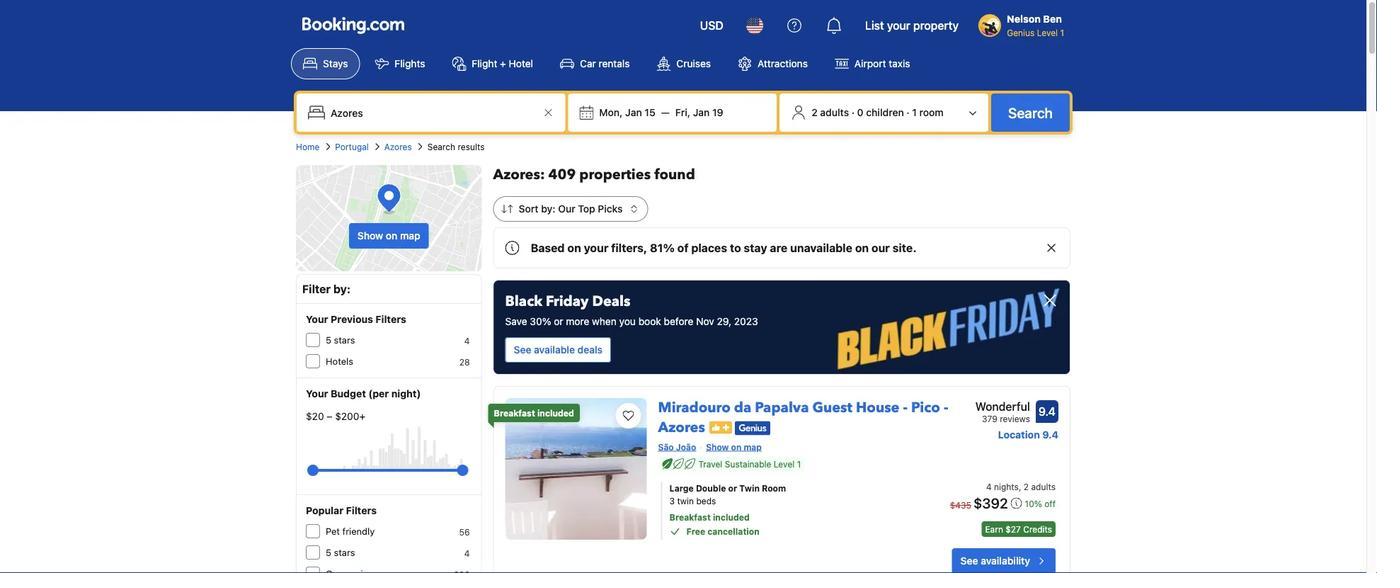 Task type: describe. For each thing, give the bounding box(es) containing it.
map inside button
[[400, 230, 421, 242]]

3
[[670, 496, 675, 506]]

1 horizontal spatial 2
[[1024, 482, 1029, 492]]

,
[[1019, 482, 1022, 492]]

56
[[459, 527, 470, 537]]

your for your previous filters
[[306, 313, 328, 325]]

see for see available deals
[[514, 344, 532, 356]]

see available deals button
[[505, 337, 611, 363]]

earn
[[986, 524, 1004, 534]]

airport taxis
[[855, 58, 911, 69]]

1 vertical spatial your
[[584, 241, 609, 255]]

scored 9.4 element
[[1036, 400, 1059, 423]]

wonderful
[[976, 400, 1031, 413]]

more
[[566, 316, 590, 327]]

popular
[[306, 505, 344, 516]]

flight + hotel link
[[440, 48, 545, 79]]

0 vertical spatial breakfast
[[494, 408, 535, 418]]

1 horizontal spatial your
[[887, 19, 911, 32]]

your for your budget (per night)
[[306, 388, 328, 399]]

0 horizontal spatial 1
[[797, 459, 801, 469]]

(per
[[369, 388, 389, 399]]

1 inside nelson ben genius level 1
[[1061, 28, 1065, 38]]

$27
[[1006, 524, 1021, 534]]

nelson
[[1007, 13, 1041, 25]]

cruises link
[[645, 48, 723, 79]]

your budget (per night)
[[306, 388, 421, 399]]

airport
[[855, 58, 886, 69]]

2 vertical spatial 4
[[465, 548, 470, 558]]

airport taxis link
[[823, 48, 923, 79]]

your previous filters
[[306, 313, 406, 325]]

stays link
[[291, 48, 360, 79]]

stay
[[744, 241, 768, 255]]

location
[[998, 429, 1040, 441]]

flights link
[[363, 48, 437, 79]]

19
[[713, 107, 724, 118]]

booking.com image
[[302, 17, 404, 34]]

ben
[[1044, 13, 1062, 25]]

our
[[872, 241, 890, 255]]

1 vertical spatial level
[[774, 459, 795, 469]]

1 horizontal spatial show on map
[[706, 442, 762, 452]]

unavailable
[[791, 241, 853, 255]]

taxis
[[889, 58, 911, 69]]

0 vertical spatial filters
[[376, 313, 406, 325]]

see availability
[[961, 555, 1031, 567]]

Where are you going? field
[[325, 100, 540, 125]]

adults inside button
[[820, 107, 849, 118]]

save
[[505, 316, 527, 327]]

show inside show on map button
[[358, 230, 383, 242]]

1 vertical spatial 4
[[987, 482, 992, 492]]

location 9.4
[[998, 429, 1059, 441]]

deals
[[578, 344, 603, 356]]

included inside 3 twin beds breakfast included
[[713, 512, 750, 522]]

1 horizontal spatial show
[[706, 442, 729, 452]]

cruises
[[677, 58, 711, 69]]

hotel
[[509, 58, 533, 69]]

level inside nelson ben genius level 1
[[1037, 28, 1058, 38]]

mon,
[[599, 107, 623, 118]]

fri, jan 19 button
[[670, 100, 729, 125]]

off
[[1045, 499, 1056, 509]]

by: for filter
[[334, 282, 351, 296]]

property
[[914, 19, 959, 32]]

2 stars from the top
[[334, 547, 355, 558]]

da
[[734, 398, 752, 418]]

children
[[866, 107, 904, 118]]

0 horizontal spatial included
[[538, 408, 574, 418]]

stays
[[323, 58, 348, 69]]

–
[[327, 410, 333, 422]]

fri,
[[676, 107, 691, 118]]

search results updated. azores: 409 properties found. applied filters: all deals. element
[[493, 165, 1071, 185]]

large double or twin room link
[[670, 482, 909, 494]]

budget
[[331, 388, 366, 399]]

twin
[[740, 483, 760, 493]]

car rentals link
[[548, 48, 642, 79]]

twin
[[677, 496, 694, 506]]

2 5 from the top
[[326, 547, 331, 558]]

portugal link
[[335, 140, 369, 153]]

2 adults · 0 children · 1 room button
[[786, 99, 983, 126]]

azores inside miradouro da papalva guest house - pico - azores
[[658, 418, 705, 437]]

home
[[296, 142, 320, 152]]

deals
[[592, 292, 631, 311]]

azores link
[[384, 140, 412, 153]]

miradouro da papalva guest house - pico - azores
[[658, 398, 949, 437]]

car rentals
[[580, 58, 630, 69]]

2 inside 2 adults · 0 children · 1 room button
[[812, 107, 818, 118]]

travel
[[699, 459, 723, 469]]

car
[[580, 58, 596, 69]]

based
[[531, 241, 565, 255]]

room
[[920, 107, 944, 118]]

breakfast included
[[494, 408, 574, 418]]

—
[[661, 107, 670, 118]]

of
[[678, 241, 689, 255]]

to
[[730, 241, 741, 255]]

flight + hotel
[[472, 58, 533, 69]]

portugal
[[335, 142, 369, 152]]

379
[[982, 414, 998, 424]]

filter
[[302, 282, 331, 296]]

usd button
[[692, 8, 732, 42]]

1 5 from the top
[[326, 335, 331, 345]]

search results
[[428, 142, 485, 152]]

large
[[670, 483, 694, 493]]

409
[[549, 165, 576, 185]]

list your property link
[[857, 8, 968, 42]]

search button
[[992, 93, 1070, 132]]

black friday deals image
[[494, 280, 1070, 374]]

pet
[[326, 526, 340, 537]]

attractions link
[[726, 48, 820, 79]]

free cancellation
[[687, 526, 760, 536]]

1 - from the left
[[903, 398, 908, 418]]



Task type: vqa. For each thing, say whether or not it's contained in the screenshot.
topmost Filters
yes



Task type: locate. For each thing, give the bounding box(es) containing it.
show
[[358, 230, 383, 242], [706, 442, 729, 452]]

filters right previous
[[376, 313, 406, 325]]

0 horizontal spatial ·
[[852, 107, 855, 118]]

filters up the "friendly"
[[346, 505, 377, 516]]

house
[[856, 398, 900, 418]]

1 vertical spatial 2
[[1024, 482, 1029, 492]]

previous
[[331, 313, 373, 325]]

1 vertical spatial filters
[[346, 505, 377, 516]]

2 - from the left
[[944, 398, 949, 418]]

1 5 stars from the top
[[326, 335, 355, 345]]

1 horizontal spatial included
[[713, 512, 750, 522]]

4 up the "28"
[[465, 336, 470, 346]]

4 nights , 2 adults
[[987, 482, 1056, 492]]

0 horizontal spatial -
[[903, 398, 908, 418]]

search for search
[[1009, 104, 1053, 121]]

1 vertical spatial 1
[[913, 107, 917, 118]]

level down ben
[[1037, 28, 1058, 38]]

list
[[865, 19, 884, 32]]

jan left 15
[[625, 107, 642, 118]]

azores right portugal 'link'
[[384, 142, 412, 152]]

or right 30%
[[554, 316, 564, 327]]

1 vertical spatial 9.4
[[1043, 429, 1059, 441]]

by:
[[541, 203, 556, 215], [334, 282, 351, 296]]

$20 – $200+
[[306, 410, 366, 422]]

0 horizontal spatial search
[[428, 142, 455, 152]]

0 vertical spatial 5
[[326, 335, 331, 345]]

1 left room
[[913, 107, 917, 118]]

map
[[400, 230, 421, 242], [744, 442, 762, 452]]

nights
[[994, 482, 1019, 492]]

included up cancellation
[[713, 512, 750, 522]]

0 horizontal spatial adults
[[820, 107, 849, 118]]

2 · from the left
[[907, 107, 910, 118]]

available
[[534, 344, 575, 356]]

cancellation
[[708, 526, 760, 536]]

0 vertical spatial show on map
[[358, 230, 421, 242]]

mon, jan 15 button
[[594, 100, 661, 125]]

1 horizontal spatial map
[[744, 442, 762, 452]]

1 vertical spatial 5 stars
[[326, 547, 355, 558]]

são
[[658, 442, 674, 452]]

picks
[[598, 203, 623, 215]]

1 down ben
[[1061, 28, 1065, 38]]

2 your from the top
[[306, 388, 328, 399]]

filters
[[376, 313, 406, 325], [346, 505, 377, 516]]

1 inside button
[[913, 107, 917, 118]]

see available deals
[[514, 344, 603, 356]]

· left 0
[[852, 107, 855, 118]]

9.4 up location 9.4
[[1039, 405, 1056, 418]]

1 your from the top
[[306, 313, 328, 325]]

9.4 down scored 9.4 element
[[1043, 429, 1059, 441]]

1 · from the left
[[852, 107, 855, 118]]

site.
[[893, 241, 917, 255]]

1 vertical spatial adults
[[1032, 482, 1056, 492]]

1 jan from the left
[[625, 107, 642, 118]]

1 vertical spatial show on map
[[706, 442, 762, 452]]

genius discounts available at this property. image
[[735, 421, 771, 435], [735, 421, 771, 435]]

$20
[[306, 410, 324, 422]]

0 horizontal spatial or
[[554, 316, 564, 327]]

0 vertical spatial see
[[514, 344, 532, 356]]

azores:
[[493, 165, 545, 185]]

1 vertical spatial azores
[[658, 418, 705, 437]]

0 vertical spatial azores
[[384, 142, 412, 152]]

jan left 19
[[693, 107, 710, 118]]

hotels
[[326, 356, 353, 367]]

2 adults · 0 children · 1 room
[[812, 107, 944, 118]]

1 horizontal spatial 1
[[913, 107, 917, 118]]

miradouro da papalva guest house - pico - azores image
[[505, 398, 647, 540]]

0 vertical spatial 5 stars
[[326, 335, 355, 345]]

joão
[[676, 442, 696, 452]]

pet friendly
[[326, 526, 375, 537]]

friday
[[546, 292, 589, 311]]

see left availability
[[961, 555, 979, 567]]

1 horizontal spatial see
[[961, 555, 979, 567]]

2 jan from the left
[[693, 107, 710, 118]]

0 horizontal spatial map
[[400, 230, 421, 242]]

0 vertical spatial show
[[358, 230, 383, 242]]

1 vertical spatial or
[[728, 483, 737, 493]]

level
[[1037, 28, 1058, 38], [774, 459, 795, 469]]

1 stars from the top
[[334, 335, 355, 345]]

stars down pet friendly
[[334, 547, 355, 558]]

level up large double or twin room link
[[774, 459, 795, 469]]

mon, jan 15 — fri, jan 19
[[599, 107, 724, 118]]

popular filters
[[306, 505, 377, 516]]

0 vertical spatial 9.4
[[1039, 405, 1056, 418]]

1 horizontal spatial jan
[[693, 107, 710, 118]]

0
[[858, 107, 864, 118]]

1 vertical spatial search
[[428, 142, 455, 152]]

0 vertical spatial search
[[1009, 104, 1053, 121]]

guest
[[813, 398, 853, 418]]

5 stars
[[326, 335, 355, 345], [326, 547, 355, 558]]

1 horizontal spatial adults
[[1032, 482, 1056, 492]]

0 vertical spatial your
[[306, 313, 328, 325]]

1 vertical spatial show
[[706, 442, 729, 452]]

· right children
[[907, 107, 910, 118]]

earn $27 credits
[[986, 524, 1053, 534]]

3 twin beds breakfast included
[[670, 496, 750, 522]]

stars up hotels
[[334, 335, 355, 345]]

2 horizontal spatial 1
[[1061, 28, 1065, 38]]

included down 'see available deals' "button"
[[538, 408, 574, 418]]

breakfast inside 3 twin beds breakfast included
[[670, 512, 711, 522]]

group
[[313, 459, 463, 482]]

0 vertical spatial adults
[[820, 107, 849, 118]]

book
[[639, 316, 661, 327]]

by: for sort
[[541, 203, 556, 215]]

0 horizontal spatial by:
[[334, 282, 351, 296]]

1 vertical spatial stars
[[334, 547, 355, 558]]

show on map inside button
[[358, 230, 421, 242]]

your left filters,
[[584, 241, 609, 255]]

0 vertical spatial by:
[[541, 203, 556, 215]]

0 vertical spatial level
[[1037, 28, 1058, 38]]

free
[[687, 526, 706, 536]]

wonderful element
[[976, 398, 1031, 415]]

black friday deals save 30% or more when you book before nov 29, 2023
[[505, 292, 758, 327]]

4
[[465, 336, 470, 346], [987, 482, 992, 492], [465, 548, 470, 558]]

4 up the $392
[[987, 482, 992, 492]]

our
[[558, 203, 576, 215]]

0 horizontal spatial see
[[514, 344, 532, 356]]

0 horizontal spatial your
[[584, 241, 609, 255]]

1 horizontal spatial or
[[728, 483, 737, 493]]

1 vertical spatial breakfast
[[670, 512, 711, 522]]

double
[[696, 483, 726, 493]]

1 up large double or twin room link
[[797, 459, 801, 469]]

see inside "button"
[[514, 344, 532, 356]]

0 horizontal spatial 2
[[812, 107, 818, 118]]

2023
[[734, 316, 758, 327]]

show on map
[[358, 230, 421, 242], [706, 442, 762, 452]]

included
[[538, 408, 574, 418], [713, 512, 750, 522]]

1 vertical spatial map
[[744, 442, 762, 452]]

1 horizontal spatial by:
[[541, 203, 556, 215]]

when
[[592, 316, 617, 327]]

properties
[[580, 165, 651, 185]]

your down filter
[[306, 313, 328, 325]]

papalva
[[755, 398, 809, 418]]

- right "pico"
[[944, 398, 949, 418]]

28
[[459, 357, 470, 367]]

1 vertical spatial your
[[306, 388, 328, 399]]

results
[[458, 142, 485, 152]]

see down the save
[[514, 344, 532, 356]]

0 vertical spatial or
[[554, 316, 564, 327]]

night)
[[392, 388, 421, 399]]

0 horizontal spatial show on map
[[358, 230, 421, 242]]

rentals
[[599, 58, 630, 69]]

or inside black friday deals save 30% or more when you book before nov 29, 2023
[[554, 316, 564, 327]]

usd
[[700, 19, 724, 32]]

search inside button
[[1009, 104, 1053, 121]]

$435
[[950, 500, 972, 510]]

your
[[306, 313, 328, 325], [306, 388, 328, 399]]

filters,
[[611, 241, 647, 255]]

adults up 10% off
[[1032, 482, 1056, 492]]

1 horizontal spatial level
[[1037, 28, 1058, 38]]

0 vertical spatial 1
[[1061, 28, 1065, 38]]

2 right ","
[[1024, 482, 1029, 492]]

your up $20
[[306, 388, 328, 399]]

0 vertical spatial 4
[[465, 336, 470, 346]]

1 vertical spatial see
[[961, 555, 979, 567]]

·
[[852, 107, 855, 118], [907, 107, 910, 118]]

nov
[[696, 316, 715, 327]]

adults left 0
[[820, 107, 849, 118]]

or left twin
[[728, 483, 737, 493]]

black
[[505, 292, 543, 311]]

5 stars down pet
[[326, 547, 355, 558]]

reviews
[[1000, 414, 1031, 424]]

by: right filter
[[334, 282, 351, 296]]

1 horizontal spatial azores
[[658, 418, 705, 437]]

2 left 0
[[812, 107, 818, 118]]

0 vertical spatial your
[[887, 19, 911, 32]]

large double or twin room
[[670, 483, 786, 493]]

0 vertical spatial stars
[[334, 335, 355, 345]]

your account menu nelson ben genius level 1 element
[[979, 6, 1070, 39]]

15
[[645, 107, 656, 118]]

5 down pet
[[326, 547, 331, 558]]

0 vertical spatial map
[[400, 230, 421, 242]]

1 vertical spatial 5
[[326, 547, 331, 558]]

0 horizontal spatial azores
[[384, 142, 412, 152]]

by: left our
[[541, 203, 556, 215]]

1 horizontal spatial search
[[1009, 104, 1053, 121]]

1 vertical spatial by:
[[334, 282, 351, 296]]

são joão
[[658, 442, 696, 452]]

this property is part of our preferred plus program. it's committed to providing outstanding service and excellent value. it'll pay us a higher commission if you make a booking. image
[[710, 421, 732, 434], [710, 421, 732, 434]]

azores up "joão"
[[658, 418, 705, 437]]

1 horizontal spatial ·
[[907, 107, 910, 118]]

your right list at top right
[[887, 19, 911, 32]]

1 horizontal spatial breakfast
[[670, 512, 711, 522]]

2 vertical spatial 1
[[797, 459, 801, 469]]

nelson ben genius level 1
[[1007, 13, 1065, 38]]

stars
[[334, 335, 355, 345], [334, 547, 355, 558]]

0 horizontal spatial level
[[774, 459, 795, 469]]

see for see availability
[[961, 555, 979, 567]]

30%
[[530, 316, 551, 327]]

attractions
[[758, 58, 808, 69]]

0 horizontal spatial breakfast
[[494, 408, 535, 418]]

you
[[619, 316, 636, 327]]

miradouro da papalva guest house - pico - azores link
[[658, 392, 949, 437]]

$392
[[974, 494, 1008, 511]]

filter by:
[[302, 282, 351, 296]]

search for search results
[[428, 142, 455, 152]]

are
[[770, 241, 788, 255]]

on inside button
[[386, 230, 398, 242]]

0 vertical spatial included
[[538, 408, 574, 418]]

0 vertical spatial 2
[[812, 107, 818, 118]]

search
[[1009, 104, 1053, 121], [428, 142, 455, 152]]

2 5 stars from the top
[[326, 547, 355, 558]]

1 horizontal spatial -
[[944, 398, 949, 418]]

your
[[887, 19, 911, 32], [584, 241, 609, 255]]

home link
[[296, 140, 320, 153]]

room
[[762, 483, 786, 493]]

0 horizontal spatial jan
[[625, 107, 642, 118]]

0 horizontal spatial show
[[358, 230, 383, 242]]

flights
[[395, 58, 425, 69]]

5 stars up hotels
[[326, 335, 355, 345]]

5 up hotels
[[326, 335, 331, 345]]

found
[[655, 165, 695, 185]]

see
[[514, 344, 532, 356], [961, 555, 979, 567]]

- left "pico"
[[903, 398, 908, 418]]

4 down '56'
[[465, 548, 470, 558]]

1 vertical spatial included
[[713, 512, 750, 522]]

before
[[664, 316, 694, 327]]



